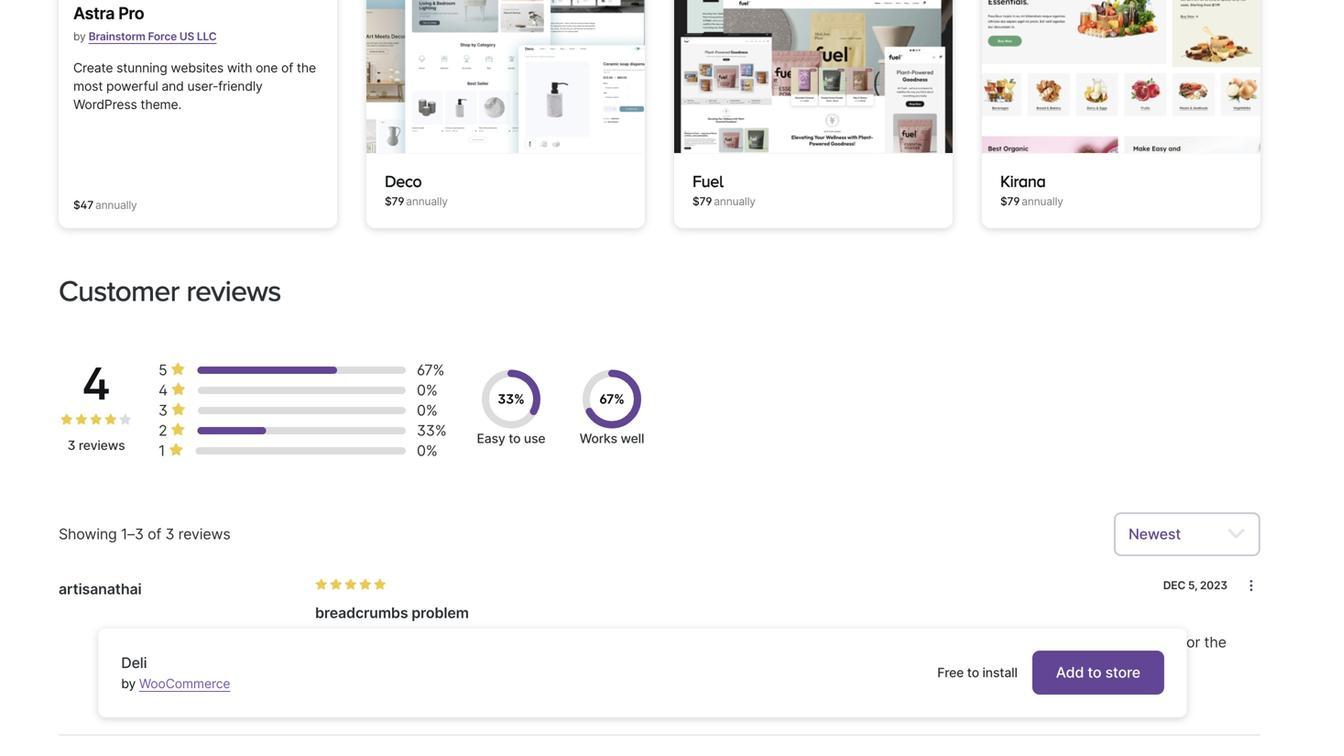 Task type: vqa. For each thing, say whether or not it's contained in the screenshot.
first the breadcrumbs from the top
yes



Task type: locate. For each thing, give the bounding box(es) containing it.
1 vertical spatial with
[[469, 633, 498, 651]]

3 0% from the top
[[417, 442, 438, 460]]

0% down 67%
[[417, 381, 438, 399]]

1 horizontal spatial $79
[[693, 195, 712, 208]]

brainstorm force us llc link
[[89, 23, 217, 50]]

with
[[227, 60, 252, 76], [469, 633, 498, 651]]

1 horizontal spatial dark
[[911, 633, 941, 651]]

add
[[1057, 664, 1085, 682]]

annually inside the kirana $79 annually
[[1022, 195, 1064, 208]]

$79 inside fuel $79 annually
[[693, 195, 712, 208]]

1 0% from the top
[[417, 381, 438, 399]]

0 horizontal spatial $79
[[385, 195, 404, 208]]

0 vertical spatial by
[[73, 30, 86, 43]]

3 $79 from the left
[[1001, 195, 1020, 208]]

reviews for customer reviews
[[186, 274, 281, 307]]

problem for breadcrumbs  problem with the colour of the breadcrumb links, which are dark green on dark brown: you can't see them (except for the engines, of course)
[[409, 633, 465, 651]]

annually inside fuel $79 annually
[[714, 195, 756, 208]]

annually for kirana
[[1022, 195, 1064, 208]]

websites
[[171, 60, 224, 76]]

1 horizontal spatial rate product 3 stars image
[[345, 578, 357, 591]]

1 breadcrumbs from the top
[[315, 604, 408, 622]]

rate product 3 stars image left rate product 4 stars icon
[[90, 413, 103, 426]]

to left use
[[509, 431, 521, 446]]

0%
[[417, 381, 438, 399], [417, 402, 438, 419], [417, 442, 438, 460]]

$79 inside deco $79 annually
[[385, 195, 404, 208]]

of right colour
[[574, 633, 588, 651]]

$79 down the fuel on the top of page
[[693, 195, 712, 208]]

fuel
[[693, 172, 724, 190]]

$79 down kirana
[[1001, 195, 1020, 208]]

4 down 5
[[159, 381, 168, 399]]

0 vertical spatial reviews
[[186, 274, 281, 307]]

1 horizontal spatial rate product 1 star image
[[315, 578, 328, 591]]

on
[[890, 633, 907, 651]]

newest
[[1129, 525, 1182, 543]]

llc
[[197, 30, 217, 43]]

problem
[[412, 604, 469, 622], [409, 633, 465, 651]]

rate product 3 stars image left rate product 4 stars image
[[345, 578, 357, 591]]

4
[[82, 357, 111, 410], [159, 381, 168, 399]]

breadcrumbs for breadcrumbs  problem with the colour of the breadcrumb links, which are dark green on dark brown: you can't see them (except for the engines, of course)
[[315, 633, 405, 651]]

kirana
[[1001, 172, 1046, 190]]

are
[[787, 633, 809, 651]]

$79 down deco
[[385, 195, 404, 208]]

with left colour
[[469, 633, 498, 651]]

0 horizontal spatial by
[[73, 30, 86, 43]]

0 horizontal spatial rate product 2 stars image
[[75, 413, 88, 426]]

rate product 3 stars image for artisanathai
[[345, 578, 357, 591]]

1 vertical spatial problem
[[409, 633, 465, 651]]

2 vertical spatial 0%
[[417, 442, 438, 460]]

kirana $79 annually
[[1001, 172, 1064, 208]]

rate product 3 stars image
[[90, 413, 103, 426], [345, 578, 357, 591]]

with inside create stunning websites with one of the most powerful and user-friendly wordpress theme.
[[227, 60, 252, 76]]

them
[[1089, 633, 1124, 651]]

2 horizontal spatial $79
[[1001, 195, 1020, 208]]

1 dark from the left
[[813, 633, 843, 651]]

rate product 4 stars image
[[359, 578, 372, 591]]

you
[[995, 633, 1020, 651]]

1 vertical spatial rate product 3 stars image
[[345, 578, 357, 591]]

by
[[73, 30, 86, 43], [121, 676, 136, 692]]

3 right 1–3
[[165, 525, 174, 543]]

$79 for fuel
[[693, 195, 712, 208]]

of right one
[[281, 60, 293, 76]]

0 horizontal spatial dark
[[813, 633, 843, 651]]

1 vertical spatial rate product 1 star image
[[315, 578, 328, 591]]

breadcrumbs
[[315, 604, 408, 622], [315, 633, 405, 651]]

1 vertical spatial reviews
[[79, 438, 125, 453]]

rate product 4 stars image
[[104, 413, 117, 426]]

3 up 2
[[159, 402, 168, 419]]

1 vertical spatial 0%
[[417, 402, 438, 419]]

$79
[[385, 195, 404, 208], [693, 195, 712, 208], [1001, 195, 1020, 208]]

rate product 1 star image up '3 reviews'
[[60, 413, 73, 426]]

friendly
[[218, 78, 263, 94]]

dec 5, 2023
[[1164, 579, 1228, 592]]

deco link
[[385, 172, 422, 190]]

deli by woocommerce
[[121, 654, 230, 692]]

annually down kirana link
[[1022, 195, 1064, 208]]

1 horizontal spatial to
[[968, 665, 980, 681]]

1 vertical spatial rate product 2 stars image
[[330, 578, 343, 591]]

2 horizontal spatial to
[[1088, 664, 1102, 682]]

with up friendly
[[227, 60, 252, 76]]

0 horizontal spatial rate product 1 star image
[[60, 413, 73, 426]]

0 vertical spatial with
[[227, 60, 252, 76]]

showing
[[59, 525, 117, 543]]

0 vertical spatial breadcrumbs
[[315, 604, 408, 622]]

one
[[256, 60, 278, 76]]

to right free
[[968, 665, 980, 681]]

of
[[281, 60, 293, 76], [148, 525, 161, 543], [574, 633, 588, 651], [376, 655, 390, 673]]

woocommerce
[[139, 676, 230, 692]]

reviews
[[186, 274, 281, 307], [79, 438, 125, 453], [178, 525, 231, 543]]

by down deli on the bottom left of page
[[121, 676, 136, 692]]

1 vertical spatial by
[[121, 676, 136, 692]]

rate product 1 star image left rate product 4 stars image
[[315, 578, 328, 591]]

2 breadcrumbs from the top
[[315, 633, 405, 651]]

2 vertical spatial 3
[[165, 525, 174, 543]]

of right 1–3
[[148, 525, 161, 543]]

woocommerce link
[[139, 676, 230, 692]]

dark
[[813, 633, 843, 651], [911, 633, 941, 651]]

works well
[[580, 431, 645, 446]]

$79 inside the kirana $79 annually
[[1001, 195, 1020, 208]]

67%
[[417, 361, 445, 379]]

3
[[159, 402, 168, 419], [67, 438, 75, 453], [165, 525, 174, 543]]

0% down 33%
[[417, 442, 438, 460]]

1–3
[[121, 525, 144, 543]]

2 dark from the left
[[911, 633, 941, 651]]

$79 for deco
[[385, 195, 404, 208]]

0 horizontal spatial to
[[509, 431, 521, 446]]

rate product 2 stars image left rate product 4 stars image
[[330, 578, 343, 591]]

1 vertical spatial breadcrumbs
[[315, 633, 405, 651]]

2 vertical spatial reviews
[[178, 525, 231, 543]]

0 vertical spatial rate product 1 star image
[[60, 413, 73, 426]]

3 up the showing
[[67, 438, 75, 453]]

annually for fuel
[[714, 195, 756, 208]]

free to install
[[938, 665, 1018, 681]]

rate product 1 star image
[[60, 413, 73, 426], [315, 578, 328, 591]]

1 horizontal spatial rate product 2 stars image
[[330, 578, 343, 591]]

1 $79 from the left
[[385, 195, 404, 208]]

annually right '$47'
[[95, 199, 137, 212]]

artisanathai
[[59, 580, 142, 598]]

install
[[983, 665, 1018, 681]]

astra pro by brainstorm force us llc
[[73, 3, 217, 43]]

0 vertical spatial problem
[[412, 604, 469, 622]]

$47 annually
[[73, 199, 137, 212]]

by down astra
[[73, 30, 86, 43]]

rate product 2 stars image
[[75, 413, 88, 426], [330, 578, 343, 591]]

4 stars, 0% of reviews element
[[159, 380, 190, 401]]

by inside astra pro by brainstorm force us llc
[[73, 30, 86, 43]]

astra pro link
[[73, 1, 217, 26]]

1 horizontal spatial by
[[121, 676, 136, 692]]

to
[[509, 431, 521, 446], [1088, 664, 1102, 682], [968, 665, 980, 681]]

store
[[1106, 664, 1141, 682]]

0% for 1
[[417, 442, 438, 460]]

annually inside deco $79 annually
[[406, 195, 448, 208]]

powerful
[[106, 78, 158, 94]]

showing 1–3 of 3 reviews
[[59, 525, 231, 543]]

1
[[159, 442, 165, 460]]

problem for breadcrumbs problem
[[412, 604, 469, 622]]

to right add
[[1088, 664, 1102, 682]]

0 vertical spatial 0%
[[417, 381, 438, 399]]

the left colour
[[502, 633, 524, 651]]

0 vertical spatial rate product 3 stars image
[[90, 413, 103, 426]]

brainstorm
[[89, 30, 146, 43]]

4 up rate product 4 stars icon
[[82, 357, 111, 410]]

0 horizontal spatial with
[[227, 60, 252, 76]]

rate product 3 stars image for 4
[[90, 413, 103, 426]]

2 0% from the top
[[417, 402, 438, 419]]

breadcrumbs up the engines,
[[315, 633, 405, 651]]

2 $79 from the left
[[693, 195, 712, 208]]

engines,
[[315, 655, 372, 673]]

works
[[580, 431, 618, 446]]

3 reviews
[[67, 438, 125, 453]]

the right one
[[297, 60, 316, 76]]

annually down deco link
[[406, 195, 448, 208]]

(except
[[1127, 633, 1178, 651]]

fuel link
[[693, 172, 724, 190]]

dark right on
[[911, 633, 941, 651]]

to for store
[[1088, 664, 1102, 682]]

0 horizontal spatial rate product 3 stars image
[[90, 413, 103, 426]]

dark right are
[[813, 633, 843, 651]]

breadcrumbs inside breadcrumbs  problem with the colour of the breadcrumb links, which are dark green on dark brown: you can't see them (except for the engines, of course)
[[315, 633, 405, 651]]

problem inside breadcrumbs  problem with the colour of the breadcrumb links, which are dark green on dark brown: you can't see them (except for the engines, of course)
[[409, 633, 465, 651]]

rate product 2 stars image left rate product 4 stars icon
[[75, 413, 88, 426]]

1 horizontal spatial with
[[469, 633, 498, 651]]

rate product 2 stars image for artisanathai
[[330, 578, 343, 591]]

breadcrumbs down rate product 4 stars image
[[315, 604, 408, 622]]

0% up 33%
[[417, 402, 438, 419]]

deli
[[121, 654, 147, 672]]

0 vertical spatial rate product 2 stars image
[[75, 413, 88, 426]]

with inside breadcrumbs  problem with the colour of the breadcrumb links, which are dark green on dark brown: you can't see them (except for the engines, of course)
[[469, 633, 498, 651]]

0 vertical spatial 3
[[159, 402, 168, 419]]

1 vertical spatial 3
[[67, 438, 75, 453]]

the
[[297, 60, 316, 76], [502, 633, 524, 651], [592, 633, 614, 651], [1205, 633, 1227, 651]]

annually
[[406, 195, 448, 208], [714, 195, 756, 208], [1022, 195, 1064, 208], [95, 199, 137, 212]]

customer
[[59, 274, 179, 307]]

$79 for kirana
[[1001, 195, 1020, 208]]

and
[[162, 78, 184, 94]]

wordpress
[[73, 97, 137, 112]]

annually down fuel link
[[714, 195, 756, 208]]

user-
[[187, 78, 218, 94]]



Task type: describe. For each thing, give the bounding box(es) containing it.
2023
[[1201, 579, 1228, 592]]

us
[[180, 30, 194, 43]]

breadcrumb
[[618, 633, 701, 651]]

open options menu image
[[1245, 578, 1259, 593]]

create stunning websites with one of the most powerful and user-friendly wordpress theme.
[[73, 60, 316, 112]]

to for use
[[509, 431, 521, 446]]

33%
[[417, 422, 447, 440]]

for
[[1182, 633, 1201, 651]]

see
[[1060, 633, 1085, 651]]

which
[[743, 633, 783, 651]]

5,
[[1189, 579, 1198, 592]]

can't
[[1024, 633, 1057, 651]]

use
[[524, 431, 546, 446]]

of inside create stunning websites with one of the most powerful and user-friendly wordpress theme.
[[281, 60, 293, 76]]

0% for 3
[[417, 402, 438, 419]]

5 stars, 67% of reviews element
[[159, 360, 189, 380]]

pro
[[118, 3, 144, 23]]

deco $79 annually
[[385, 172, 448, 208]]

add to store
[[1057, 664, 1141, 682]]

2
[[159, 422, 167, 440]]

dec
[[1164, 579, 1186, 592]]

rate product 2 stars image for 4
[[75, 413, 88, 426]]

1 star, 0% of reviews element
[[159, 441, 187, 461]]

reviews for 3 reviews
[[79, 438, 125, 453]]

customer reviews
[[59, 274, 281, 307]]

theme.
[[141, 97, 182, 112]]

3 stars, 0% of reviews element
[[159, 401, 190, 421]]

links,
[[705, 633, 739, 651]]

2 stars, 33% of reviews element
[[159, 421, 189, 441]]

easy to use
[[477, 431, 546, 446]]

breadcrumbs problem
[[315, 604, 469, 622]]

by inside deli by woocommerce
[[121, 676, 136, 692]]

brown:
[[945, 633, 991, 651]]

angle down image
[[1228, 523, 1247, 545]]

green
[[847, 633, 886, 651]]

add to store link
[[1033, 651, 1165, 695]]

0 horizontal spatial 4
[[82, 357, 111, 410]]

kirana link
[[1001, 172, 1046, 190]]

3 for 3 reviews
[[67, 438, 75, 453]]

well
[[621, 431, 645, 446]]

1 horizontal spatial 4
[[159, 381, 168, 399]]

easy
[[477, 431, 506, 446]]

Newest field
[[1115, 512, 1261, 556]]

fuel $79 annually
[[693, 172, 756, 208]]

to for install
[[968, 665, 980, 681]]

$47
[[73, 199, 93, 212]]

colour
[[528, 633, 570, 651]]

rate product 1 star image for artisanathai
[[315, 578, 328, 591]]

3 for 3
[[159, 402, 168, 419]]

rate product 5 stars image
[[119, 413, 132, 426]]

most
[[73, 78, 103, 94]]

the right for
[[1205, 633, 1227, 651]]

5
[[159, 361, 167, 379]]

0% for 4
[[417, 381, 438, 399]]

free
[[938, 665, 965, 681]]

of left course)
[[376, 655, 390, 673]]

annually for deco
[[406, 195, 448, 208]]

rate product 1 star image for 4
[[60, 413, 73, 426]]

create
[[73, 60, 113, 76]]

rate product 5 stars image
[[374, 578, 387, 591]]

the right colour
[[592, 633, 614, 651]]

astra
[[73, 3, 115, 23]]

breadcrumbs  problem with the colour of the breadcrumb links, which are dark green on dark brown: you can't see them (except for the engines, of course)
[[315, 633, 1227, 673]]

force
[[148, 30, 177, 43]]

the inside create stunning websites with one of the most powerful and user-friendly wordpress theme.
[[297, 60, 316, 76]]

stunning
[[116, 60, 167, 76]]

breadcrumbs for breadcrumbs problem
[[315, 604, 408, 622]]

course)
[[394, 655, 445, 673]]

deco
[[385, 172, 422, 190]]



